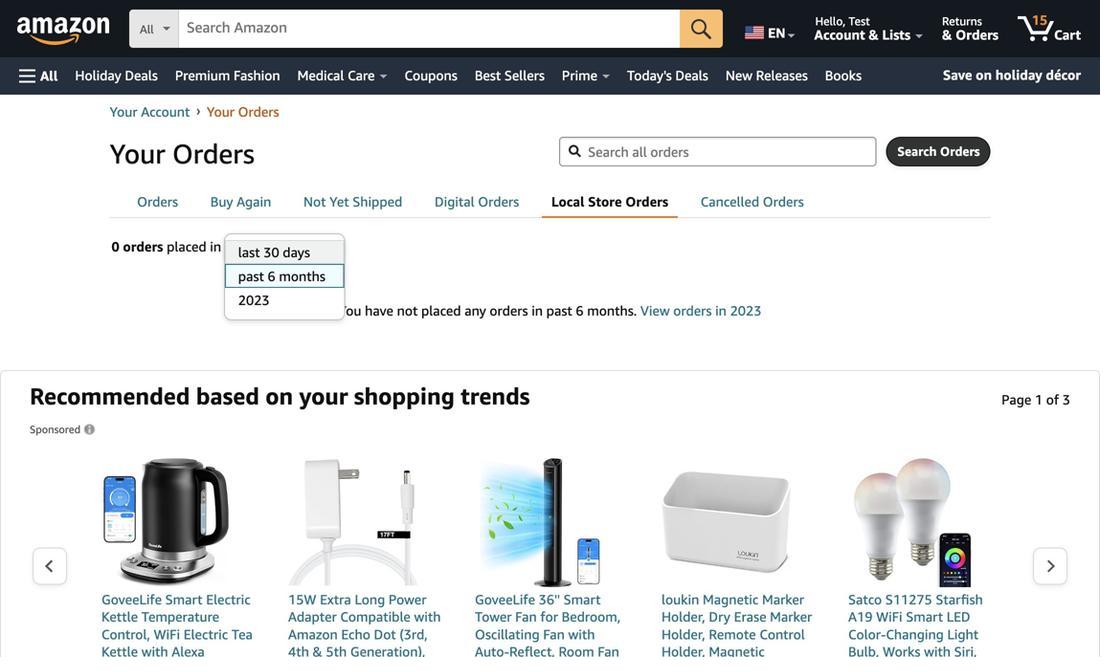 Task type: vqa. For each thing, say whether or not it's contained in the screenshot.
20 related to Only 20 left in stock - order soon.
no



Task type: describe. For each thing, give the bounding box(es) containing it.
past 6 months
[[236, 241, 317, 256]]

all inside button
[[40, 68, 58, 84]]

your account link
[[110, 104, 190, 120]]

prime link
[[553, 62, 619, 89]]

save
[[943, 67, 972, 83]]

orders inside orders link
[[137, 194, 178, 210]]

new releases link
[[717, 62, 817, 89]]

1 horizontal spatial in
[[532, 303, 543, 319]]

past inside last 30 days past 6 months 2023
[[238, 269, 264, 284]]

all inside search field
[[140, 23, 154, 36]]

1 horizontal spatial fan
[[543, 627, 565, 643]]

none submit inside all search field
[[680, 10, 723, 48]]

search image
[[569, 145, 581, 158]]

15w
[[288, 592, 316, 608]]

save on holiday décor
[[943, 67, 1081, 83]]

dropdown image
[[325, 244, 335, 252]]

Search all orders search field
[[559, 137, 877, 167]]

not
[[397, 303, 418, 319]]

books link
[[817, 62, 870, 89]]

en link
[[734, 5, 804, 53]]

led
[[947, 610, 971, 625]]

2 horizontal spatial in
[[715, 303, 727, 319]]

cancelled orders link
[[691, 188, 814, 216]]

0 horizontal spatial placed
[[167, 239, 206, 255]]

power
[[389, 592, 427, 608]]

digital
[[435, 194, 475, 210]]

not yet shipped link
[[294, 188, 412, 216]]

dry
[[709, 610, 731, 625]]

goveelife for tower
[[475, 592, 535, 608]]

loukin magnetic marker holder, dry erase marker holder, remote control holder, magne
[[662, 592, 812, 658]]

auto-
[[475, 645, 509, 658]]

coupons link
[[396, 62, 466, 89]]

& for returns
[[942, 27, 952, 43]]

medical
[[297, 68, 344, 83]]

today's
[[627, 68, 672, 83]]

loukin magnetic marker holder, dry erase marker holder, remote control holder, magnetic storage organizer for whiteboard or refrigerators (white) image
[[662, 459, 791, 588]]

account inside navigation navigation
[[814, 27, 865, 43]]

orders inside digital orders link
[[478, 194, 519, 210]]

satco s11275 starfish a19 wifi smart led color-changing light bulb, works with si link
[[848, 459, 1002, 658]]

holiday
[[75, 68, 121, 83]]

décor
[[1046, 67, 1081, 83]]

on inside navigation
[[976, 67, 992, 83]]

orders inside returns & orders
[[956, 27, 999, 43]]

satco s11275 starfish a19 wifi smart led color-changing light bulb, works with si
[[848, 592, 993, 658]]

works
[[883, 645, 921, 658]]

best
[[475, 68, 501, 83]]

1 vertical spatial on
[[265, 383, 293, 410]]

with inside the goveelife 36'' smart tower fan for bedroom, oscillating fan with auto-reflect, room
[[568, 627, 595, 643]]

deals for holiday deals
[[125, 68, 158, 83]]

sponsored
[[30, 424, 81, 436]]

yet
[[330, 194, 349, 210]]

goveelife 36'' smart tower fan for bedroom, oscillating fan with auto-reflect, room fan with 8 speeds, 4 modes, 24h timer with app, works with alexa, floor fan for home office image
[[475, 459, 604, 588]]

prime
[[562, 68, 598, 83]]

any
[[465, 303, 486, 319]]

you have not placed any orders in past 6 months. view orders in 2023
[[339, 303, 762, 319]]

3
[[1063, 392, 1071, 408]]

with inside 15w extra long power adapter compatible with amazon echo dot (3rd, 4th & 5th generatio
[[414, 610, 441, 625]]

coupons
[[405, 68, 458, 83]]

4th
[[288, 645, 309, 658]]

past inside "button"
[[236, 241, 260, 256]]

months inside last 30 days past 6 months 2023
[[279, 269, 325, 284]]

light
[[947, 627, 979, 643]]

1 horizontal spatial orders
[[490, 303, 528, 319]]

0 horizontal spatial in
[[210, 239, 221, 255]]

with inside satco s11275 starfish a19 wifi smart led color-changing light bulb, works with si
[[924, 645, 951, 658]]

15w extra long power adapter compatible with amazon echo dot (3rd, 4th & 5th generatio
[[288, 592, 441, 658]]

1 horizontal spatial placed
[[421, 303, 461, 319]]

smart inside the goveelife 36'' smart tower fan for bedroom, oscillating fan with auto-reflect, room
[[564, 592, 601, 608]]

navigation navigation
[[0, 0, 1100, 95]]

digital orders link
[[425, 188, 529, 216]]

amazon
[[288, 627, 338, 643]]

orders inside the your account › your orders
[[238, 104, 279, 120]]

again
[[237, 194, 271, 210]]

holiday deals link
[[66, 62, 166, 89]]

care
[[348, 68, 375, 83]]

recommended based on your shopping trends
[[30, 383, 530, 410]]

cancelled orders
[[701, 194, 804, 210]]

today's deals link
[[619, 62, 717, 89]]

your orders
[[110, 138, 255, 170]]

save on holiday décor link
[[936, 63, 1089, 88]]

past 6 months button
[[226, 235, 342, 262]]

premium
[[175, 68, 230, 83]]

2 vertical spatial past
[[546, 303, 572, 319]]

tea
[[232, 627, 253, 643]]

0 horizontal spatial fan
[[515, 610, 537, 625]]

shopping
[[354, 383, 455, 410]]

36''
[[539, 592, 560, 608]]

with inside goveelife smart electric kettle temperature control, wifi electric tea kettle with al
[[141, 645, 168, 658]]

remote
[[709, 627, 756, 643]]

new releases
[[726, 68, 808, 83]]

tower
[[475, 610, 512, 625]]

goveelife 36'' smart tower fan for bedroom, oscillating fan with auto-reflect, room link
[[475, 459, 628, 658]]

amazon image
[[17, 17, 110, 46]]

holiday deals
[[75, 68, 158, 83]]

goveelife smart electric kettle temperature control, wifi electric tea kettle with al link
[[102, 459, 255, 658]]

goveelife for kettle
[[102, 592, 162, 608]]

hello,
[[815, 14, 846, 28]]

cancelled
[[701, 194, 759, 210]]

long
[[355, 592, 385, 608]]

your right ›
[[207, 104, 235, 120]]

page 1 of 3
[[1002, 392, 1071, 408]]

deals for today's deals
[[675, 68, 708, 83]]

list box containing last 30 days
[[224, 240, 344, 312]]

1 holder, from the top
[[662, 610, 706, 625]]

en
[[768, 25, 786, 41]]

2 holder, from the top
[[662, 627, 706, 643]]

your for your account › your orders
[[110, 104, 137, 120]]

not yet shipped
[[304, 194, 402, 210]]

hello, test
[[815, 14, 870, 28]]

2 kettle from the top
[[102, 645, 138, 658]]

color-
[[848, 627, 886, 643]]

loukin
[[662, 592, 699, 608]]

you
[[339, 303, 361, 319]]

a19
[[848, 610, 873, 625]]

room
[[559, 645, 594, 658]]

1 vertical spatial electric
[[184, 627, 228, 643]]

last 30 days option
[[224, 240, 344, 264]]

holiday
[[996, 67, 1043, 83]]

next image
[[1046, 560, 1056, 574]]

erase
[[734, 610, 767, 625]]

2 horizontal spatial orders
[[673, 303, 712, 319]]



Task type: locate. For each thing, give the bounding box(es) containing it.
& up save
[[942, 27, 952, 43]]

3 holder, from the top
[[662, 645, 706, 658]]

past left '30'
[[236, 241, 260, 256]]

temperature
[[141, 610, 219, 625]]

1 horizontal spatial all
[[140, 23, 154, 36]]

account inside the your account › your orders
[[141, 104, 190, 120]]

orders down ›
[[172, 138, 255, 170]]

smart up the temperature
[[165, 592, 203, 608]]

0 horizontal spatial smart
[[165, 592, 203, 608]]

2023 right view
[[730, 303, 762, 319]]

electric down the temperature
[[184, 627, 228, 643]]

your account › your orders
[[110, 103, 279, 120]]

buy
[[210, 194, 233, 210]]

last 30 days past 6 months 2023
[[238, 245, 325, 308]]

past 6 months link
[[225, 264, 344, 288]]

test
[[849, 14, 870, 28]]

recommended
[[30, 383, 190, 410]]

with up (3rd,
[[414, 610, 441, 625]]

1 vertical spatial fan
[[543, 627, 565, 643]]

placed right "not"
[[421, 303, 461, 319]]

smart up bedroom,
[[564, 592, 601, 608]]

2 vertical spatial 6
[[576, 303, 584, 319]]

based
[[196, 383, 259, 410]]

orders inside cancelled orders link
[[763, 194, 804, 210]]

orders right view
[[673, 303, 712, 319]]

wifi inside goveelife smart electric kettle temperature control, wifi electric tea kettle with al
[[154, 627, 180, 643]]

0
[[112, 239, 119, 255]]

0 horizontal spatial 2023
[[238, 293, 270, 308]]

on left your
[[265, 383, 293, 410]]

past 6 months option
[[224, 264, 344, 288]]

& down amazon
[[313, 645, 322, 658]]

search orders
[[898, 144, 980, 159]]

s11275
[[886, 592, 932, 608]]

orders right store
[[625, 194, 668, 210]]

1 horizontal spatial &
[[869, 27, 879, 43]]

your down the holiday deals link
[[110, 104, 137, 120]]

account
[[814, 27, 865, 43], [141, 104, 190, 120]]

in left last
[[210, 239, 221, 255]]

0 vertical spatial electric
[[206, 592, 251, 608]]

2 vertical spatial holder,
[[662, 645, 706, 658]]

orders
[[956, 27, 999, 43], [238, 104, 279, 120], [172, 138, 255, 170], [940, 144, 980, 159], [137, 194, 178, 210], [478, 194, 519, 210], [625, 194, 668, 210], [763, 194, 804, 210]]

control
[[760, 627, 805, 643]]

list containing goveelife smart electric kettle temperature control, wifi electric tea kettle with al
[[68, 459, 1032, 658]]

fashion
[[234, 68, 280, 83]]

1 vertical spatial 6
[[268, 269, 276, 284]]

cart
[[1054, 27, 1081, 43]]

smart up changing
[[906, 610, 943, 625]]

premium fashion
[[175, 68, 280, 83]]

page
[[1002, 392, 1032, 408]]

2 deals from the left
[[675, 68, 708, 83]]

placed down orders link on the top left of page
[[167, 239, 206, 255]]

All search field
[[129, 10, 723, 50]]

view orders in 2023 link
[[641, 303, 762, 319]]

past down last
[[238, 269, 264, 284]]

satco s11275 starfish a19 wifi smart led color-changing light bulb, works with siri, alexa, google assistant, smartthings, 2700k-5000k, 2-pack image
[[848, 459, 978, 588]]

dot
[[374, 627, 396, 643]]

0 horizontal spatial orders
[[123, 239, 163, 255]]

wifi
[[876, 610, 903, 625], [154, 627, 180, 643]]

orders right search
[[940, 144, 980, 159]]

digital orders
[[435, 194, 519, 210]]

goveelife up control,
[[102, 592, 162, 608]]

orders right cancelled
[[763, 194, 804, 210]]

0 vertical spatial wifi
[[876, 610, 903, 625]]

1 vertical spatial placed
[[421, 303, 461, 319]]

past left months.
[[546, 303, 572, 319]]

on right save
[[976, 67, 992, 83]]

list
[[68, 459, 1032, 658]]

Search Orders submit
[[887, 138, 990, 166]]

2 goveelife from the left
[[475, 592, 535, 608]]

goveelife 36'' smart tower fan for bedroom, oscillating fan with auto-reflect, room 
[[475, 592, 621, 658]]

goveelife up tower
[[475, 592, 535, 608]]

for
[[540, 610, 558, 625]]

0 vertical spatial 6
[[264, 241, 271, 256]]

1 deals from the left
[[125, 68, 158, 83]]

None submit
[[680, 10, 723, 48]]

0 vertical spatial on
[[976, 67, 992, 83]]

goveelife smart electric kettle temperature control, wifi electric tea kettle with al
[[102, 592, 253, 658]]

marker
[[762, 592, 804, 608], [770, 610, 812, 625]]

1 horizontal spatial deals
[[675, 68, 708, 83]]

& left lists
[[869, 27, 879, 43]]

& inside 15w extra long power adapter compatible with amazon echo dot (3rd, 4th & 5th generatio
[[313, 645, 322, 658]]

6 inside last 30 days past 6 months 2023
[[268, 269, 276, 284]]

tab list containing orders
[[114, 187, 991, 218]]

all up holiday deals
[[140, 23, 154, 36]]

15w extra long power adapter compatible with amazon echo dot (3rd, 4th & 5th generatio link
[[288, 459, 441, 658]]

all
[[140, 23, 154, 36], [40, 68, 58, 84]]

0 vertical spatial holder,
[[662, 610, 706, 625]]

trends
[[461, 383, 530, 410]]

in right any
[[532, 303, 543, 319]]

goveelife smart electric kettle temperature control, wifi electric tea kettle with alexa control, 1500w rapid boil, 2h keep warm, 1.7l bpa free stainless steel water boiler for tea, coffee, oatmeal image
[[102, 459, 231, 588]]

sellers
[[505, 68, 545, 83]]

1 vertical spatial wifi
[[154, 627, 180, 643]]

wifi inside satco s11275 starfish a19 wifi smart led color-changing light bulb, works with si
[[876, 610, 903, 625]]

2023 inside last 30 days past 6 months 2023
[[238, 293, 270, 308]]

your
[[110, 104, 137, 120], [207, 104, 235, 120], [110, 138, 165, 170]]

tab list
[[114, 187, 991, 218]]

›
[[196, 103, 201, 118]]

30
[[264, 245, 279, 260]]

satco
[[848, 592, 882, 608]]

0 horizontal spatial &
[[313, 645, 322, 658]]

1 vertical spatial all
[[40, 68, 58, 84]]

extra
[[320, 592, 351, 608]]

on
[[976, 67, 992, 83], [265, 383, 293, 410]]

with down changing
[[924, 645, 951, 658]]

1 vertical spatial kettle
[[102, 645, 138, 658]]

goveelife inside goveelife smart electric kettle temperature control, wifi electric tea kettle with al
[[102, 592, 162, 608]]

local
[[551, 194, 585, 210]]

orders right digital
[[478, 194, 519, 210]]

0 horizontal spatial deals
[[125, 68, 158, 83]]

1 horizontal spatial account
[[814, 27, 865, 43]]

15w extra long power adapter compatible with amazon echo dot (3rd, 4th & 5th generation), amazon echo pop, amazon echo pop kids (17-foot) image
[[288, 459, 418, 588]]

compatible
[[340, 610, 411, 625]]

1 vertical spatial holder,
[[662, 627, 706, 643]]

with down control,
[[141, 645, 168, 658]]

0 vertical spatial placed
[[167, 239, 206, 255]]

store
[[588, 194, 622, 210]]

wifi down the temperature
[[154, 627, 180, 643]]

2 horizontal spatial &
[[942, 27, 952, 43]]

with
[[414, 610, 441, 625], [568, 627, 595, 643], [141, 645, 168, 658], [924, 645, 951, 658]]

changing
[[886, 627, 944, 643]]

0 horizontal spatial all
[[40, 68, 58, 84]]

kettle up control,
[[102, 610, 138, 625]]

1 horizontal spatial wifi
[[876, 610, 903, 625]]

electric
[[206, 592, 251, 608], [184, 627, 228, 643]]

with up room
[[568, 627, 595, 643]]

buy again link
[[201, 188, 281, 216]]

2 horizontal spatial smart
[[906, 610, 943, 625]]

previous image
[[44, 560, 55, 574]]

adapter
[[288, 610, 337, 625]]

1
[[1035, 392, 1043, 408]]

all button
[[11, 57, 66, 95]]

0 vertical spatial past
[[236, 241, 260, 256]]

orders
[[123, 239, 163, 255], [490, 303, 528, 319], [673, 303, 712, 319]]

& inside returns & orders
[[942, 27, 952, 43]]

your down your account link
[[110, 138, 165, 170]]

0 horizontal spatial wifi
[[154, 627, 180, 643]]

smart inside goveelife smart electric kettle temperature control, wifi electric tea kettle with al
[[165, 592, 203, 608]]

0 orders placed in
[[112, 239, 221, 255]]

fan
[[515, 610, 537, 625], [543, 627, 565, 643]]

magnetic
[[703, 592, 759, 608]]

1 kettle from the top
[[102, 610, 138, 625]]

0 vertical spatial all
[[140, 23, 154, 36]]

orders right 0
[[123, 239, 163, 255]]

1 vertical spatial account
[[141, 104, 190, 120]]

0 horizontal spatial account
[[141, 104, 190, 120]]

days
[[283, 245, 310, 260]]

best sellers link
[[466, 62, 553, 89]]

have
[[365, 303, 394, 319]]

echo
[[341, 627, 370, 643]]

fan left for
[[515, 610, 537, 625]]

starfish
[[936, 592, 983, 608]]

smart inside satco s11275 starfish a19 wifi smart led color-changing light bulb, works with si
[[906, 610, 943, 625]]

local store orders
[[551, 194, 668, 210]]

in right view
[[715, 303, 727, 319]]

months.
[[587, 303, 637, 319]]

0 vertical spatial marker
[[762, 592, 804, 608]]

0 vertical spatial months
[[274, 241, 317, 256]]

deals up your account link
[[125, 68, 158, 83]]

1 vertical spatial past
[[238, 269, 264, 284]]

orders up save
[[956, 27, 999, 43]]

returns & orders
[[942, 14, 999, 43]]

(3rd,
[[400, 627, 428, 643]]

electric up tea
[[206, 592, 251, 608]]

1 goveelife from the left
[[102, 592, 162, 608]]

& for account
[[869, 27, 879, 43]]

1 horizontal spatial on
[[976, 67, 992, 83]]

orders up 0 orders placed in
[[137, 194, 178, 210]]

holder,
[[662, 610, 706, 625], [662, 627, 706, 643], [662, 645, 706, 658]]

2023 down past 6 months option
[[238, 293, 270, 308]]

Search Amazon text field
[[179, 11, 680, 47]]

search
[[898, 144, 937, 159]]

best sellers
[[475, 68, 545, 83]]

fan down for
[[543, 627, 565, 643]]

account up "books"
[[814, 27, 865, 43]]

control,
[[102, 627, 150, 643]]

loukin magnetic marker holder, dry erase marker holder, remote control holder, magne link
[[662, 459, 815, 658]]

all down amazon image
[[40, 68, 58, 84]]

not
[[304, 194, 326, 210]]

list box
[[224, 240, 344, 312]]

1 horizontal spatial smart
[[564, 592, 601, 608]]

kettle down control,
[[102, 645, 138, 658]]

wifi down s11275 at right bottom
[[876, 610, 903, 625]]

1 horizontal spatial goveelife
[[475, 592, 535, 608]]

0 horizontal spatial on
[[265, 383, 293, 410]]

0 vertical spatial account
[[814, 27, 865, 43]]

months inside "button"
[[274, 241, 317, 256]]

oscillating
[[475, 627, 540, 643]]

6 inside "button"
[[264, 241, 271, 256]]

1 vertical spatial marker
[[770, 610, 812, 625]]

past
[[236, 241, 260, 256], [238, 269, 264, 284], [546, 303, 572, 319]]

0 vertical spatial fan
[[515, 610, 537, 625]]

orders down fashion on the left top of the page
[[238, 104, 279, 120]]

1 vertical spatial months
[[279, 269, 325, 284]]

1 horizontal spatial 2023
[[730, 303, 762, 319]]

0 vertical spatial kettle
[[102, 610, 138, 625]]

your
[[299, 383, 348, 410]]

deals right today's
[[675, 68, 708, 83]]

orders right any
[[490, 303, 528, 319]]

account left ›
[[141, 104, 190, 120]]

returns
[[942, 14, 982, 28]]

goveelife inside the goveelife 36'' smart tower fan for bedroom, oscillating fan with auto-reflect, room
[[475, 592, 535, 608]]

your for your orders
[[110, 138, 165, 170]]

0 horizontal spatial goveelife
[[102, 592, 162, 608]]



